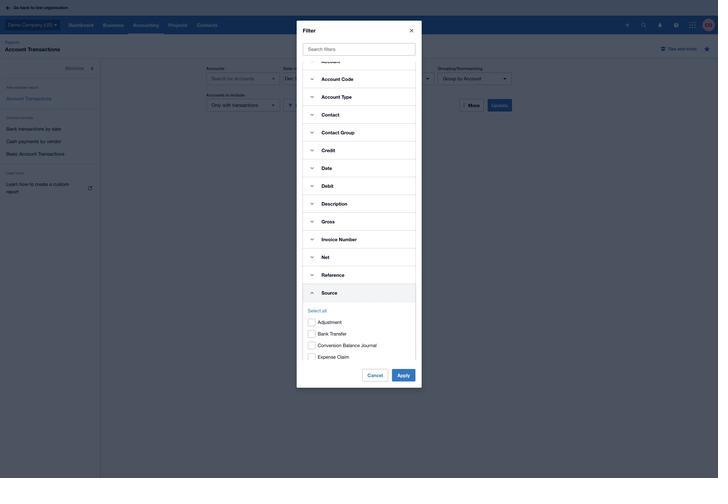 Task type: vqa. For each thing, say whether or not it's contained in the screenshot.
categories
no



Task type: locate. For each thing, give the bounding box(es) containing it.
1 vertical spatial svg image
[[675, 23, 679, 27]]

svg image left go
[[6, 6, 10, 10]]

3 expand image from the top
[[306, 180, 319, 193]]

1 vertical spatial report
[[6, 189, 19, 195]]

1 vertical spatial accounts
[[206, 93, 225, 98]]

0 vertical spatial accounts
[[206, 66, 225, 71]]

2 vertical spatial expand image
[[306, 180, 319, 193]]

account down grouping/summarizing
[[464, 76, 482, 81]]

account down month
[[322, 76, 341, 82]]

0 vertical spatial by
[[458, 76, 463, 81]]

expand image left contact group on the top left of page
[[306, 127, 319, 139]]

0 horizontal spatial svg image
[[6, 6, 10, 10]]

expand image for account
[[306, 55, 319, 68]]

by left vendor
[[40, 139, 45, 144]]

expand image for contact
[[306, 109, 319, 121]]

0 horizontal spatial group
[[341, 130, 355, 136]]

2 vertical spatial transactions
[[38, 151, 65, 157]]

1 vertical spatial by
[[45, 126, 51, 132]]

bank inside filter dialog
[[318, 332, 329, 337]]

6 expand image from the top
[[306, 198, 319, 210]]

expand image for date
[[306, 162, 319, 175]]

collapse image
[[306, 287, 319, 300]]

0 horizontal spatial date
[[284, 66, 293, 71]]

apply button
[[392, 369, 416, 382]]

account down payments
[[19, 151, 37, 157]]

1 vertical spatial to
[[226, 93, 230, 98]]

transactions up minimize 'button'
[[28, 46, 60, 53]]

date
[[284, 66, 293, 71], [322, 166, 332, 171]]

cash
[[6, 139, 17, 144]]

account down reports link
[[5, 46, 26, 53]]

xero standard report
[[6, 86, 38, 89]]

with
[[223, 103, 231, 108]]

0 vertical spatial learn
[[6, 171, 15, 175]]

svg image inside demo company (us) popup button
[[54, 24, 57, 26]]

date up debit
[[322, 166, 332, 171]]

0 vertical spatial report
[[29, 86, 38, 89]]

number
[[339, 237, 357, 243]]

contact
[[322, 112, 340, 118], [322, 130, 340, 136]]

Search filters field
[[303, 44, 415, 55]]

1 expand image from the top
[[306, 55, 319, 68]]

9 expand image from the top
[[306, 251, 319, 264]]

by for vendor
[[40, 139, 45, 144]]

common formats
[[6, 116, 33, 120]]

a
[[49, 182, 52, 187]]

1 vertical spatial filter
[[296, 102, 307, 108]]

expand image for net
[[306, 251, 319, 264]]

account inside popup button
[[464, 76, 482, 81]]

transfer
[[330, 332, 347, 337]]

2 vertical spatial to
[[30, 182, 34, 187]]

4 expand image from the top
[[306, 144, 319, 157]]

xero
[[6, 86, 13, 89]]

report down learn more at the left of page
[[6, 189, 19, 195]]

2 learn from the top
[[6, 182, 18, 187]]

account up month
[[322, 59, 341, 64]]

svg image
[[6, 6, 10, 10], [675, 23, 679, 27]]

contact down filter button at the left of page
[[322, 112, 340, 118]]

0 vertical spatial expand image
[[306, 73, 319, 86]]

1 accounts from the top
[[206, 66, 225, 71]]

7 expand image from the top
[[306, 216, 319, 228]]

account transactions link
[[0, 93, 100, 105]]

by down grouping/summarizing
[[458, 76, 463, 81]]

1 expand image from the top
[[306, 73, 319, 86]]

report up account transactions
[[29, 86, 38, 89]]

learn inside 'learn how to create a custom report'
[[6, 182, 18, 187]]

cancel button
[[363, 369, 389, 382]]

more
[[16, 171, 24, 175]]

5 expand image from the top
[[306, 162, 319, 175]]

1 vertical spatial date
[[322, 166, 332, 171]]

contact for contact group
[[322, 130, 340, 136]]

account code
[[322, 76, 354, 82]]

0 horizontal spatial report
[[6, 189, 19, 195]]

demo
[[8, 22, 21, 27]]

to
[[31, 5, 35, 10], [226, 93, 230, 98], [30, 182, 34, 187]]

by
[[458, 76, 463, 81], [45, 126, 51, 132], [40, 139, 45, 144]]

update
[[492, 103, 508, 108]]

by inside popup button
[[458, 76, 463, 81]]

learn more
[[6, 171, 24, 175]]

by left date
[[45, 126, 51, 132]]

payments
[[18, 139, 39, 144]]

company
[[22, 22, 42, 27]]

0 vertical spatial group
[[443, 76, 457, 81]]

balance
[[343, 343, 360, 349]]

basic
[[6, 151, 18, 157]]

co button
[[703, 16, 719, 34]]

contact for contact
[[322, 112, 340, 118]]

Select end date field
[[315, 73, 345, 85]]

0 vertical spatial date
[[284, 66, 293, 71]]

journal
[[361, 343, 377, 349]]

learn down learn more at the left of page
[[6, 182, 18, 187]]

accounts up only
[[206, 93, 225, 98]]

close image
[[406, 24, 418, 37]]

to right how
[[30, 182, 34, 187]]

1 horizontal spatial bank
[[318, 332, 329, 337]]

transactions down the cash payments by vendor link on the top
[[38, 151, 65, 157]]

0 vertical spatial filter
[[303, 27, 316, 34]]

more
[[469, 103, 480, 108]]

filter
[[303, 27, 316, 34], [296, 102, 307, 108]]

date range : this month
[[284, 66, 328, 71]]

minimize
[[65, 66, 84, 71]]

1 horizontal spatial transactions
[[233, 103, 258, 108]]

accounts
[[206, 66, 225, 71], [206, 93, 225, 98]]

expand image
[[306, 55, 319, 68], [306, 91, 319, 103], [306, 109, 319, 121], [306, 144, 319, 157], [306, 162, 319, 175], [306, 198, 319, 210], [306, 216, 319, 228], [306, 234, 319, 246], [306, 251, 319, 264], [306, 269, 319, 282]]

date
[[52, 126, 61, 132]]

expand image left debit
[[306, 180, 319, 193]]

accounts for accounts
[[206, 66, 225, 71]]

1 vertical spatial contact
[[322, 130, 340, 136]]

account left type
[[322, 94, 341, 100]]

group
[[443, 76, 457, 81], [341, 130, 355, 136]]

bank up conversion
[[318, 332, 329, 337]]

1 vertical spatial transactions
[[18, 126, 44, 132]]

columns
[[361, 66, 378, 71]]

and
[[678, 46, 685, 51]]

1 learn from the top
[[6, 171, 15, 175]]

0 vertical spatial svg image
[[6, 6, 10, 10]]

expand image for reference
[[306, 269, 319, 282]]

1 vertical spatial group
[[341, 130, 355, 136]]

group by account
[[443, 76, 482, 81]]

formats
[[21, 116, 33, 120]]

transactions down formats
[[18, 126, 44, 132]]

2 vertical spatial by
[[40, 139, 45, 144]]

2 expand image from the top
[[306, 91, 319, 103]]

report
[[29, 86, 38, 89], [6, 189, 19, 195]]

1 horizontal spatial date
[[322, 166, 332, 171]]

reports account transactions
[[5, 40, 60, 53]]

bank down common at top left
[[6, 126, 17, 132]]

report inside 'learn how to create a custom report'
[[6, 189, 19, 195]]

to inside 'learn how to create a custom report'
[[30, 182, 34, 187]]

to left last
[[31, 5, 35, 10]]

contact up credit
[[322, 130, 340, 136]]

to for go back to last organisation
[[31, 5, 35, 10]]

transactions for reports account transactions
[[28, 46, 60, 53]]

this
[[307, 66, 315, 71]]

2 contact from the top
[[322, 130, 340, 136]]

bank transactions by date
[[6, 126, 61, 132]]

invoice
[[322, 237, 338, 243]]

filter inside dialog
[[303, 27, 316, 34]]

vendor
[[47, 139, 61, 144]]

expand image down this
[[306, 73, 319, 86]]

svg image
[[690, 22, 696, 28], [642, 23, 647, 27], [659, 23, 663, 27], [626, 23, 630, 27], [54, 24, 57, 26]]

date inside filter dialog
[[322, 166, 332, 171]]

transactions down include
[[233, 103, 258, 108]]

account transactions
[[6, 96, 52, 101]]

accounts for accounts to include
[[206, 93, 225, 98]]

2 expand image from the top
[[306, 127, 319, 139]]

2 accounts from the top
[[206, 93, 225, 98]]

bank
[[6, 126, 17, 132], [318, 332, 329, 337]]

only
[[212, 103, 221, 108]]

transactions inside popup button
[[233, 103, 258, 108]]

demo company (us) button
[[0, 16, 64, 34]]

expand image
[[306, 73, 319, 86], [306, 127, 319, 139], [306, 180, 319, 193]]

filter dialog
[[297, 21, 422, 479]]

1 vertical spatial expand image
[[306, 127, 319, 139]]

select all
[[308, 309, 327, 314]]

0 horizontal spatial transactions
[[18, 126, 44, 132]]

tricks
[[687, 46, 698, 51]]

bank for bank transfer
[[318, 332, 329, 337]]

select all button
[[308, 308, 327, 315]]

credit
[[322, 148, 335, 153]]

0 vertical spatial contact
[[322, 112, 340, 118]]

transactions inside "reports account transactions"
[[28, 46, 60, 53]]

expand image for description
[[306, 198, 319, 210]]

10 expand image from the top
[[306, 269, 319, 282]]

to left include
[[226, 93, 230, 98]]

to inside co banner
[[31, 5, 35, 10]]

8 expand image from the top
[[306, 234, 319, 246]]

0 vertical spatial transactions
[[28, 46, 60, 53]]

bank for bank transactions by date
[[6, 126, 17, 132]]

0 vertical spatial bank
[[6, 126, 17, 132]]

accounts up accounts to include
[[206, 66, 225, 71]]

1 vertical spatial bank
[[318, 332, 329, 337]]

1 contact from the top
[[322, 112, 340, 118]]

0 vertical spatial transactions
[[233, 103, 258, 108]]

Select start date field
[[284, 73, 314, 85]]

1 horizontal spatial group
[[443, 76, 457, 81]]

last
[[36, 5, 43, 10]]

svg image up tips and tricks button
[[675, 23, 679, 27]]

1 vertical spatial learn
[[6, 182, 18, 187]]

0 horizontal spatial bank
[[6, 126, 17, 132]]

account
[[5, 46, 26, 53], [322, 59, 341, 64], [464, 76, 482, 81], [322, 76, 341, 82], [322, 94, 341, 100], [6, 96, 24, 101], [19, 151, 37, 157]]

date left range
[[284, 66, 293, 71]]

transactions down xero standard report
[[25, 96, 52, 101]]

how
[[19, 182, 28, 187]]

1 horizontal spatial report
[[29, 86, 38, 89]]

0 vertical spatial to
[[31, 5, 35, 10]]

learn left the more
[[6, 171, 15, 175]]

transactions
[[233, 103, 258, 108], [18, 126, 44, 132]]

date for date range : this month
[[284, 66, 293, 71]]

3 expand image from the top
[[306, 109, 319, 121]]



Task type: describe. For each thing, give the bounding box(es) containing it.
expand image for credit
[[306, 144, 319, 157]]

learn for learn more
[[6, 171, 15, 175]]

select
[[308, 309, 321, 314]]

expand image for account type
[[306, 91, 319, 103]]

by for date
[[45, 126, 51, 132]]

expand image for gross
[[306, 216, 319, 228]]

go back to last organisation link
[[4, 2, 72, 13]]

cancel
[[368, 373, 383, 379]]

invoice number
[[322, 237, 357, 243]]

type
[[342, 94, 352, 100]]

:
[[305, 66, 306, 71]]

transactions for basic account transactions
[[38, 151, 65, 157]]

only with transactions
[[212, 103, 258, 108]]

month
[[316, 66, 328, 71]]

cash payments by vendor
[[6, 139, 61, 144]]

group by account button
[[438, 73, 512, 85]]

(us)
[[44, 22, 52, 27]]

update button
[[488, 99, 512, 112]]

net
[[322, 255, 330, 260]]

expense
[[318, 355, 336, 360]]

apply
[[398, 373, 410, 379]]

co banner
[[0, 0, 719, 34]]

learn how to create a custom report
[[6, 182, 69, 195]]

bank transactions by date link
[[0, 123, 100, 135]]

expand image for account
[[306, 73, 319, 86]]

account down the xero
[[6, 96, 24, 101]]

tips and tricks button
[[658, 44, 701, 54]]

1 vertical spatial transactions
[[25, 96, 52, 101]]

code
[[342, 76, 354, 82]]

conversion balance journal
[[318, 343, 377, 349]]

learn for learn how to create a custom report
[[6, 182, 18, 187]]

group inside popup button
[[443, 76, 457, 81]]

source
[[322, 290, 338, 296]]

basic account transactions
[[6, 151, 65, 157]]

back
[[20, 5, 30, 10]]

custom
[[53, 182, 69, 187]]

standard
[[14, 86, 28, 89]]

filter inside button
[[296, 102, 307, 108]]

grouping/summarizing
[[438, 66, 483, 71]]

bank transfer
[[318, 332, 347, 337]]

expand image for contact
[[306, 127, 319, 139]]

expand image for invoice number
[[306, 234, 319, 246]]

include
[[231, 93, 245, 98]]

filter button
[[284, 99, 358, 112]]

more button
[[460, 99, 484, 112]]

reports
[[5, 40, 19, 45]]

svg image inside go back to last organisation link
[[6, 6, 10, 10]]

to for learn how to create a custom report
[[30, 182, 34, 187]]

1 horizontal spatial svg image
[[675, 23, 679, 27]]

tips and tricks
[[669, 46, 698, 51]]

co
[[706, 22, 713, 28]]

date for date
[[322, 166, 332, 171]]

account type
[[322, 94, 352, 100]]

cash payments by vendor link
[[0, 135, 100, 148]]

gross
[[322, 219, 335, 225]]

conversion
[[318, 343, 342, 349]]

tips
[[669, 46, 677, 51]]

organisation
[[44, 5, 68, 10]]

account inside "reports account transactions"
[[5, 46, 26, 53]]

all
[[323, 309, 327, 314]]

group inside filter dialog
[[341, 130, 355, 136]]

go back to last organisation
[[13, 5, 68, 10]]

contact group
[[322, 130, 355, 136]]

learn how to create a custom report link
[[0, 178, 100, 198]]

demo company (us)
[[8, 22, 52, 27]]

debit
[[322, 183, 334, 189]]

common
[[6, 116, 20, 120]]

reference
[[322, 273, 345, 278]]

minimize button
[[0, 62, 100, 75]]

basic account transactions link
[[0, 148, 100, 161]]

claim
[[337, 355, 349, 360]]

go
[[13, 5, 19, 10]]

accounts to include
[[206, 93, 245, 98]]

description
[[322, 201, 348, 207]]

range
[[294, 66, 305, 71]]

only with transactions button
[[206, 99, 281, 112]]

reports link
[[3, 39, 22, 46]]

expense claim
[[318, 355, 349, 360]]

adjustment
[[318, 320, 342, 326]]

create
[[35, 182, 48, 187]]



